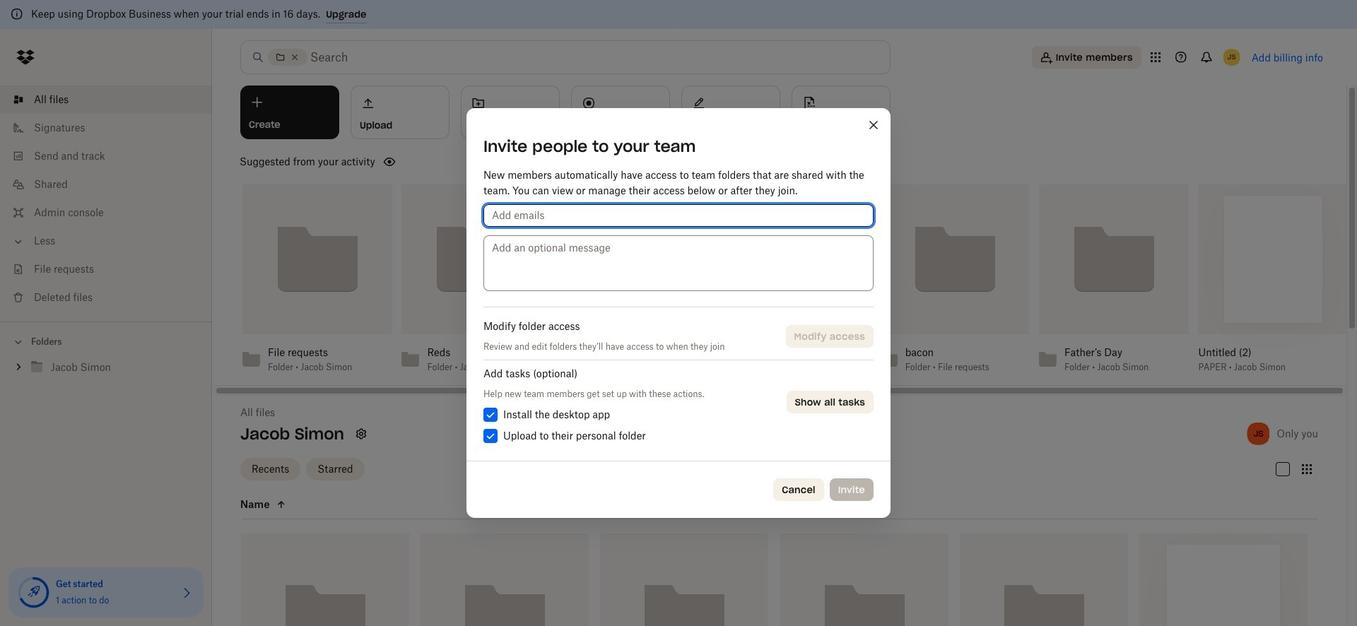Task type: describe. For each thing, give the bounding box(es) containing it.
dropbox image
[[11, 43, 40, 71]]

Add emails text field
[[492, 208, 865, 223]]

folder, file requests row
[[421, 534, 589, 626]]

folder, father's day row
[[241, 534, 409, 626]]

folder, reds row
[[780, 534, 948, 626]]

folder, send and track row
[[960, 534, 1128, 626]]

Add an optional message text field
[[484, 235, 874, 291]]



Task type: locate. For each thing, give the bounding box(es) containing it.
folder, mother's day row
[[600, 534, 769, 626]]

list
[[0, 77, 212, 322]]

alert
[[0, 0, 1357, 29]]

file, _ getting started with dropbox paper.paper row
[[1139, 534, 1308, 626]]

list item
[[0, 86, 212, 114]]

less image
[[11, 235, 25, 249]]

dialog
[[467, 108, 891, 518]]



Task type: vqa. For each thing, say whether or not it's contained in the screenshot.
resources
no



